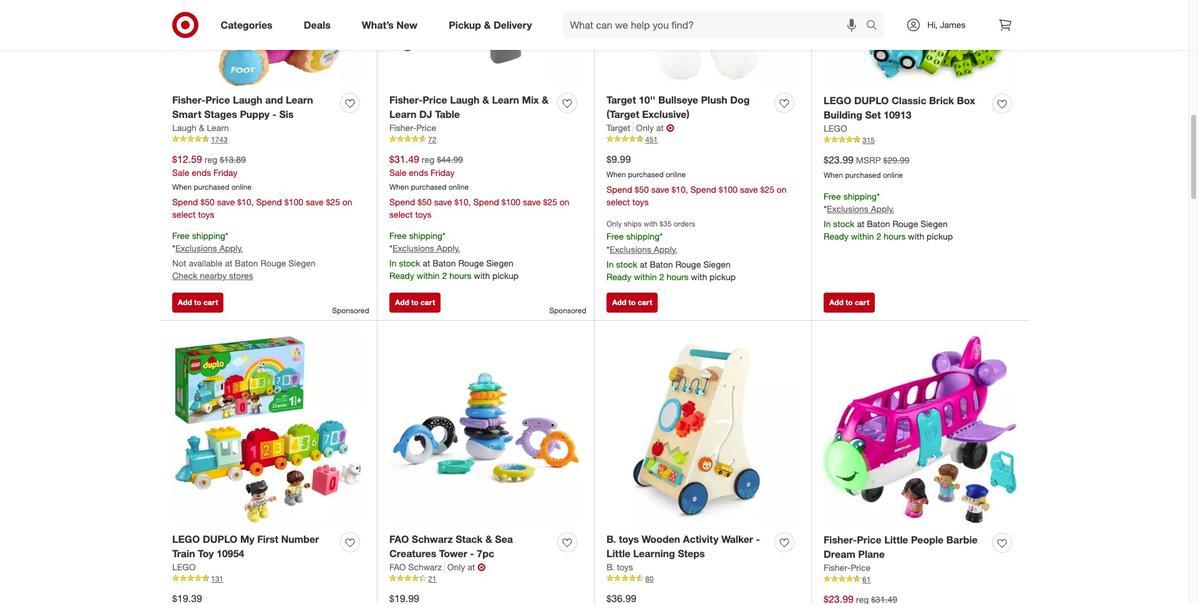 Task type: vqa. For each thing, say whether or not it's contained in the screenshot.
747 on the left of the page
no



Task type: locate. For each thing, give the bounding box(es) containing it.
reg inside $31.49 reg $44.99 sale ends friday when purchased online spend $50 save $10, spend $100 save $25 on select toys
[[422, 154, 435, 165]]

laugh down smart
[[172, 122, 197, 133]]

2 horizontal spatial in
[[824, 219, 831, 229]]

categories link
[[210, 11, 288, 39]]

select inside "$9.99 when purchased online spend $50 save $10, spend $100 save $25 on select toys"
[[607, 196, 630, 207]]

friday for $12.59
[[214, 167, 237, 178]]

1 horizontal spatial -
[[470, 547, 474, 560]]

rouge
[[893, 219, 918, 229], [261, 258, 286, 269], [458, 258, 484, 269], [676, 259, 701, 269]]

when down $31.49
[[390, 182, 409, 191]]

0 horizontal spatial sale
[[172, 167, 189, 178]]

2
[[877, 231, 882, 242], [442, 271, 447, 281], [659, 271, 664, 282]]

$10, for fisher-price laugh and learn smart stages puppy - sis
[[237, 196, 254, 207]]

pickup
[[927, 231, 953, 242], [493, 271, 519, 281], [710, 271, 736, 282]]

cart for $9.99
[[638, 298, 653, 307]]

friday inside $12.59 reg $13.89 sale ends friday when purchased online spend $50 save $10, spend $100 save $25 on select toys
[[214, 167, 237, 178]]

lego link for train
[[172, 561, 196, 573]]

only down tower
[[447, 562, 465, 572]]

sis
[[279, 108, 294, 120]]

0 horizontal spatial duplo
[[203, 533, 238, 546]]

$10, down $13.89
[[237, 196, 254, 207]]

0 horizontal spatial only
[[447, 562, 465, 572]]

select inside $31.49 reg $44.99 sale ends friday when purchased online spend $50 save $10, spend $100 save $25 on select toys
[[390, 209, 413, 219]]

online inside "$9.99 when purchased online spend $50 save $10, spend $100 save $25 on select toys"
[[666, 170, 686, 179]]

fisher-price laugh and learn smart stages puppy - sis link
[[172, 93, 335, 122]]

0 horizontal spatial hours
[[450, 271, 472, 281]]

$100 inside $12.59 reg $13.89 sale ends friday when purchased online spend $50 save $10, spend $100 save $25 on select toys
[[285, 196, 303, 207]]

price up 72 at the top left
[[417, 122, 436, 133]]

1 horizontal spatial in
[[607, 259, 614, 269]]

save
[[651, 184, 669, 195], [740, 184, 758, 195], [217, 196, 235, 207], [306, 196, 324, 207], [434, 196, 452, 207], [523, 196, 541, 207]]

add to cart for $12.59
[[178, 298, 218, 307]]

stock inside only ships with $35 orders free shipping * * exclusions apply. in stock at  baton rouge siegen ready within 2 hours with pickup
[[616, 259, 638, 269]]

2 target from the top
[[607, 122, 631, 133]]

2 vertical spatial only
[[447, 562, 465, 572]]

purchased down msrp
[[846, 170, 881, 180]]

free inside only ships with $35 orders free shipping * * exclusions apply. in stock at  baton rouge siegen ready within 2 hours with pickup
[[607, 231, 624, 241]]

purchased down the $44.99
[[411, 182, 447, 191]]

2 sale from the left
[[390, 167, 407, 178]]

purchased down $13.89
[[194, 182, 229, 191]]

fisher-
[[172, 94, 205, 106], [390, 94, 423, 106], [390, 122, 417, 133], [824, 534, 857, 546], [824, 562, 851, 573]]

learn left the dj
[[390, 108, 417, 120]]

target only at ¬
[[607, 122, 675, 134]]

ends down $31.49
[[409, 167, 428, 178]]

fisher-price for fisher-price little people barbie dream plane
[[824, 562, 871, 573]]

1 friday from the left
[[214, 167, 237, 178]]

0 horizontal spatial $25
[[326, 196, 340, 207]]

1 vertical spatial -
[[756, 533, 760, 546]]

siegen inside only ships with $35 orders free shipping * * exclusions apply. in stock at  baton rouge siegen ready within 2 hours with pickup
[[704, 259, 731, 269]]

exclusions apply. button for target 10'' bullseye plush dog (target exclusive)
[[610, 243, 677, 256]]

fao up creatures
[[390, 533, 409, 546]]

1 fao from the top
[[390, 533, 409, 546]]

online inside $12.59 reg $13.89 sale ends friday when purchased online spend $50 save $10, spend $100 save $25 on select toys
[[232, 182, 252, 191]]

fisher- up smart
[[172, 94, 205, 106]]

bullseye
[[659, 94, 699, 106]]

walker
[[722, 533, 753, 546]]

with
[[644, 219, 658, 228], [908, 231, 925, 242], [474, 271, 490, 281], [691, 271, 707, 282]]

box
[[957, 94, 976, 107]]

lego down building
[[824, 123, 847, 133]]

1 horizontal spatial sale
[[390, 167, 407, 178]]

sale for $31.49
[[390, 167, 407, 178]]

purchased down the $9.99
[[628, 170, 664, 179]]

ends down $12.59 at the left of the page
[[192, 167, 211, 178]]

¬ down 'exclusive)'
[[666, 122, 675, 134]]

target down the (target
[[607, 122, 631, 133]]

little
[[885, 534, 909, 546], [607, 547, 631, 560]]

$25 inside "$9.99 when purchased online spend $50 save $10, spend $100 save $25 on select toys"
[[761, 184, 775, 195]]

0 vertical spatial schwarz
[[412, 533, 453, 546]]

2 horizontal spatial $25
[[761, 184, 775, 195]]

$25 inside $31.49 reg $44.99 sale ends friday when purchased online spend $50 save $10, spend $100 save $25 on select toys
[[543, 196, 557, 207]]

2 horizontal spatial $100
[[719, 184, 738, 195]]

2 inside only ships with $35 orders free shipping * * exclusions apply. in stock at  baton rouge siegen ready within 2 hours with pickup
[[659, 271, 664, 282]]

lego up building
[[824, 94, 852, 107]]

baton inside the free shipping * * exclusions apply. not available at baton rouge siegen check nearby stores
[[235, 258, 258, 269]]

on inside $31.49 reg $44.99 sale ends friday when purchased online spend $50 save $10, spend $100 save $25 on select toys
[[560, 196, 570, 207]]

select
[[607, 196, 630, 207], [172, 209, 196, 219], [390, 209, 413, 219]]

schwarz up creatures
[[412, 533, 453, 546]]

131 link
[[172, 573, 365, 584]]

$25 inside $12.59 reg $13.89 sale ends friday when purchased online spend $50 save $10, spend $100 save $25 on select toys
[[326, 196, 340, 207]]

lego duplo classic brick box building set 10913 link
[[824, 94, 988, 122]]

& up "7pc"
[[486, 533, 492, 546]]

little up the plane
[[885, 534, 909, 546]]

when down $12.59 at the left of the page
[[172, 182, 192, 191]]

0 vertical spatial fisher-price link
[[390, 122, 436, 134]]

0 horizontal spatial 2
[[442, 271, 447, 281]]

$12.59 reg $13.89 sale ends friday when purchased online spend $50 save $10, spend $100 save $25 on select toys
[[172, 153, 352, 219]]

& up 72 link
[[483, 94, 489, 106]]

1 sale from the left
[[172, 167, 189, 178]]

target inside target only at ¬
[[607, 122, 631, 133]]

price for dream
[[857, 534, 882, 546]]

first
[[257, 533, 278, 546]]

21
[[428, 574, 437, 583]]

when inside $12.59 reg $13.89 sale ends friday when purchased online spend $50 save $10, spend $100 save $25 on select toys
[[172, 182, 192, 191]]

add to cart
[[178, 298, 218, 307], [395, 298, 435, 307], [612, 298, 653, 307], [830, 298, 870, 307]]

ends for $12.59
[[192, 167, 211, 178]]

$50 inside $12.59 reg $13.89 sale ends friday when purchased online spend $50 save $10, spend $100 save $25 on select toys
[[201, 196, 215, 207]]

2 horizontal spatial $50
[[635, 184, 649, 195]]

to for $9.99
[[629, 298, 636, 307]]

hours
[[884, 231, 906, 242], [450, 271, 472, 281], [667, 271, 689, 282]]

little inside b. toys wooden activity walker - little learning steps
[[607, 547, 631, 560]]

61
[[863, 575, 871, 584]]

add to cart button for $31.49
[[390, 293, 441, 313]]

1 horizontal spatial within
[[634, 271, 657, 282]]

fao schwarz stack & sea creatures tower - 7pc image
[[390, 333, 582, 525], [390, 333, 582, 525]]

on inside "$9.99 when purchased online spend $50 save $10, spend $100 save $25 on select toys"
[[777, 184, 787, 195]]

3 to from the left
[[629, 298, 636, 307]]

fisher-price link for fisher-price laugh & learn mix & learn dj table
[[390, 122, 436, 134]]

lego inside lego duplo my first number train toy 10954
[[172, 533, 200, 546]]

laugh up table
[[450, 94, 480, 106]]

within
[[851, 231, 874, 242], [417, 271, 440, 281], [634, 271, 657, 282]]

0 horizontal spatial lego link
[[172, 561, 196, 573]]

2 fao from the top
[[390, 562, 406, 572]]

1 horizontal spatial 2
[[659, 271, 664, 282]]

at inside fao schwarz only at ¬
[[468, 562, 475, 572]]

select inside $12.59 reg $13.89 sale ends friday when purchased online spend $50 save $10, spend $100 save $25 on select toys
[[172, 209, 196, 219]]

lego up train
[[172, 533, 200, 546]]

1 horizontal spatial fisher-price
[[824, 562, 871, 573]]

$10,
[[672, 184, 688, 195], [237, 196, 254, 207], [455, 196, 471, 207]]

4 to from the left
[[846, 298, 853, 307]]

fao
[[390, 533, 409, 546], [390, 562, 406, 572]]

$50 down $12.59 at the left of the page
[[201, 196, 215, 207]]

learn inside fisher-price laugh and learn smart stages puppy - sis
[[286, 94, 313, 106]]

laugh for and
[[233, 94, 263, 106]]

fao inside fao schwarz stack & sea creatures tower - 7pc
[[390, 533, 409, 546]]

80
[[645, 574, 654, 583]]

1 horizontal spatial reg
[[422, 154, 435, 165]]

learn up 1743
[[207, 122, 229, 133]]

fisher-price link down the dj
[[390, 122, 436, 134]]

reg down 1743
[[205, 154, 217, 165]]

1 reg from the left
[[205, 154, 217, 165]]

fisher-price link down dream
[[824, 562, 871, 574]]

4 add to cart button from the left
[[824, 293, 875, 313]]

baton inside only ships with $35 orders free shipping * * exclusions apply. in stock at  baton rouge siegen ready within 2 hours with pickup
[[650, 259, 673, 269]]

apply. inside the free shipping * * exclusions apply. not available at baton rouge siegen check nearby stores
[[220, 243, 243, 254]]

1 horizontal spatial $100
[[502, 196, 521, 207]]

1 cart from the left
[[203, 298, 218, 307]]

baton
[[867, 219, 890, 229], [235, 258, 258, 269], [433, 258, 456, 269], [650, 259, 673, 269]]

0 vertical spatial duplo
[[855, 94, 889, 107]]

2 horizontal spatial laugh
[[450, 94, 480, 106]]

1 horizontal spatial laugh
[[233, 94, 263, 106]]

2 horizontal spatial $10,
[[672, 184, 688, 195]]

shipping inside the free shipping * * exclusions apply. not available at baton rouge siegen check nearby stores
[[192, 230, 225, 241]]

price for smart
[[205, 94, 230, 106]]

- right walker
[[756, 533, 760, 546]]

2 add to cart button from the left
[[390, 293, 441, 313]]

1 horizontal spatial only
[[607, 219, 622, 228]]

1 horizontal spatial little
[[885, 534, 909, 546]]

1 horizontal spatial duplo
[[855, 94, 889, 107]]

2 reg from the left
[[422, 154, 435, 165]]

0 horizontal spatial fisher-price link
[[390, 122, 436, 134]]

when inside $31.49 reg $44.99 sale ends friday when purchased online spend $50 save $10, spend $100 save $25 on select toys
[[390, 182, 409, 191]]

2 b. from the top
[[607, 562, 615, 572]]

sea
[[495, 533, 513, 546]]

0 horizontal spatial ends
[[192, 167, 211, 178]]

1 vertical spatial target
[[607, 122, 631, 133]]

stores
[[229, 271, 253, 281]]

$50 for fisher-price laugh and learn smart stages puppy - sis
[[201, 196, 215, 207]]

0 vertical spatial little
[[885, 534, 909, 546]]

free shipping * * exclusions apply. not available at baton rouge siegen check nearby stores
[[172, 230, 316, 281]]

sponsored for fisher-price laugh & learn mix & learn dj table
[[550, 306, 586, 315]]

0 horizontal spatial within
[[417, 271, 440, 281]]

only up 451
[[636, 122, 654, 133]]

duplo up 10954
[[203, 533, 238, 546]]

learn up sis
[[286, 94, 313, 106]]

- left sis
[[272, 108, 277, 120]]

2 friday from the left
[[431, 167, 455, 178]]

little up b. toys
[[607, 547, 631, 560]]

fao down creatures
[[390, 562, 406, 572]]

learn left 'mix'
[[492, 94, 519, 106]]

fisher-price for fisher-price laugh & learn mix & learn dj table
[[390, 122, 436, 133]]

laugh inside fisher-price laugh & learn mix & learn dj table
[[450, 94, 480, 106]]

target inside target 10'' bullseye plush dog (target exclusive)
[[607, 94, 636, 106]]

1 vertical spatial b.
[[607, 562, 615, 572]]

little inside fisher-price little people barbie dream plane
[[885, 534, 909, 546]]

search button
[[861, 11, 891, 41]]

b. toys wooden activity walker - little learning steps image
[[607, 333, 799, 525], [607, 333, 799, 525]]

0 vertical spatial target
[[607, 94, 636, 106]]

what's new link
[[351, 11, 433, 39]]

$100 inside $31.49 reg $44.99 sale ends friday when purchased online spend $50 save $10, spend $100 save $25 on select toys
[[502, 196, 521, 207]]

number
[[281, 533, 319, 546]]

online down the $44.99
[[449, 182, 469, 191]]

lego link for building
[[824, 122, 847, 135]]

0 horizontal spatial friday
[[214, 167, 237, 178]]

4 add from the left
[[830, 298, 844, 307]]

fisher-price little people barbie dream plane image
[[824, 333, 1017, 526], [824, 333, 1017, 526]]

check
[[172, 271, 198, 281]]

1 to from the left
[[194, 298, 201, 307]]

2 cart from the left
[[421, 298, 435, 307]]

$10, inside $12.59 reg $13.89 sale ends friday when purchased online spend $50 save $10, spend $100 save $25 on select toys
[[237, 196, 254, 207]]

cart
[[203, 298, 218, 307], [421, 298, 435, 307], [638, 298, 653, 307], [855, 298, 870, 307]]

ends inside $12.59 reg $13.89 sale ends friday when purchased online spend $50 save $10, spend $100 save $25 on select toys
[[192, 167, 211, 178]]

laugh up puppy
[[233, 94, 263, 106]]

duplo for toy
[[203, 533, 238, 546]]

0 horizontal spatial fisher-price
[[390, 122, 436, 133]]

2 horizontal spatial on
[[777, 184, 787, 195]]

lego for lego link associated with building
[[824, 123, 847, 133]]

$10, down the $44.99
[[455, 196, 471, 207]]

4 cart from the left
[[855, 298, 870, 307]]

barbie
[[947, 534, 978, 546]]

lego down train
[[172, 562, 196, 572]]

plush
[[701, 94, 728, 106]]

1 horizontal spatial select
[[390, 209, 413, 219]]

learn
[[286, 94, 313, 106], [492, 94, 519, 106], [390, 108, 417, 120], [207, 122, 229, 133]]

in
[[824, 219, 831, 229], [390, 258, 397, 269], [607, 259, 614, 269]]

1 vertical spatial fisher-price
[[824, 562, 871, 573]]

fao schwarz only at ¬
[[390, 561, 486, 573]]

when inside $23.99 msrp $29.99 when purchased online
[[824, 170, 843, 180]]

¬ down "7pc"
[[478, 561, 486, 573]]

puppy
[[240, 108, 270, 120]]

What can we help you find? suggestions appear below search field
[[563, 11, 870, 39]]

1 horizontal spatial lego link
[[824, 122, 847, 135]]

1 horizontal spatial $10,
[[455, 196, 471, 207]]

-
[[272, 108, 277, 120], [756, 533, 760, 546], [470, 547, 474, 560]]

train
[[172, 547, 195, 560]]

friday for $31.49
[[431, 167, 455, 178]]

$25 for fisher-price laugh and learn smart stages puppy - sis
[[326, 196, 340, 207]]

fisher- inside fisher-price little people barbie dream plane
[[824, 534, 857, 546]]

fisher- up the dj
[[390, 94, 423, 106]]

1 horizontal spatial stock
[[616, 259, 638, 269]]

siegen
[[921, 219, 948, 229], [289, 258, 316, 269], [486, 258, 514, 269], [704, 259, 731, 269]]

only left ships
[[607, 219, 622, 228]]

toys inside $31.49 reg $44.99 sale ends friday when purchased online spend $50 save $10, spend $100 save $25 on select toys
[[415, 209, 432, 219]]

on inside $12.59 reg $13.89 sale ends friday when purchased online spend $50 save $10, spend $100 save $25 on select toys
[[343, 196, 352, 207]]

$10, inside $31.49 reg $44.99 sale ends friday when purchased online spend $50 save $10, spend $100 save $25 on select toys
[[455, 196, 471, 207]]

duplo inside lego duplo classic brick box building set 10913
[[855, 94, 889, 107]]

reg down 72 at the top left
[[422, 154, 435, 165]]

0 horizontal spatial select
[[172, 209, 196, 219]]

0 horizontal spatial $100
[[285, 196, 303, 207]]

target 10'' bullseye plush dog (target exclusive)
[[607, 94, 750, 120]]

0 vertical spatial fisher-price
[[390, 122, 436, 133]]

$50 down $31.49
[[418, 196, 432, 207]]

1 vertical spatial only
[[607, 219, 622, 228]]

duplo for set
[[855, 94, 889, 107]]

0 horizontal spatial on
[[343, 196, 352, 207]]

exclusions apply. button for fisher-price laugh and learn smart stages puppy - sis
[[175, 242, 243, 255]]

price inside fisher-price laugh & learn mix & learn dj table
[[423, 94, 447, 106]]

price up stages
[[205, 94, 230, 106]]

ends for $31.49
[[409, 167, 428, 178]]

people
[[911, 534, 944, 546]]

3 cart from the left
[[638, 298, 653, 307]]

10913
[[884, 109, 912, 121]]

price up the plane
[[857, 534, 882, 546]]

fisher-price laugh & learn mix & learn dj table
[[390, 94, 549, 120]]

sale inside $31.49 reg $44.99 sale ends friday when purchased online spend $50 save $10, spend $100 save $25 on select toys
[[390, 167, 407, 178]]

& down smart
[[199, 122, 205, 133]]

at inside the free shipping * * exclusions apply. not available at baton rouge siegen check nearby stores
[[225, 258, 232, 269]]

2 ends from the left
[[409, 167, 428, 178]]

2 horizontal spatial -
[[756, 533, 760, 546]]

1 b. from the top
[[607, 533, 616, 546]]

2 horizontal spatial select
[[607, 196, 630, 207]]

to for $12.59
[[194, 298, 201, 307]]

1 horizontal spatial ends
[[409, 167, 428, 178]]

sale inside $12.59 reg $13.89 sale ends friday when purchased online spend $50 save $10, spend $100 save $25 on select toys
[[172, 167, 189, 178]]

1 vertical spatial fisher-price link
[[824, 562, 871, 574]]

fisher-price
[[390, 122, 436, 133], [824, 562, 871, 573]]

$100
[[719, 184, 738, 195], [285, 196, 303, 207], [502, 196, 521, 207]]

exclusions apply. button for fisher-price laugh & learn mix & learn dj table
[[393, 242, 460, 255]]

target for target only at ¬
[[607, 122, 631, 133]]

lego inside lego duplo classic brick box building set 10913
[[824, 94, 852, 107]]

spend down $31.49
[[390, 196, 415, 207]]

0 horizontal spatial -
[[272, 108, 277, 120]]

0 vertical spatial ¬
[[666, 122, 675, 134]]

add to cart button
[[172, 293, 224, 313], [390, 293, 441, 313], [607, 293, 658, 313], [824, 293, 875, 313]]

duplo up set
[[855, 94, 889, 107]]

target 10'' bullseye plush dog (target exclusive) image
[[607, 0, 799, 86], [607, 0, 799, 86]]

0 vertical spatial -
[[272, 108, 277, 120]]

0 horizontal spatial reg
[[205, 154, 217, 165]]

1 vertical spatial duplo
[[203, 533, 238, 546]]

schwarz inside fao schwarz stack & sea creatures tower - 7pc
[[412, 533, 453, 546]]

$25
[[761, 184, 775, 195], [326, 196, 340, 207], [543, 196, 557, 207]]

friday down $13.89
[[214, 167, 237, 178]]

- inside fisher-price laugh and learn smart stages puppy - sis
[[272, 108, 277, 120]]

2 horizontal spatial within
[[851, 231, 874, 242]]

when down the $9.99
[[607, 170, 626, 179]]

select up not
[[172, 209, 196, 219]]

1 horizontal spatial friday
[[431, 167, 455, 178]]

price inside fisher-price little people barbie dream plane
[[857, 534, 882, 546]]

0 horizontal spatial $10,
[[237, 196, 254, 207]]

fisher- inside fisher-price laugh & learn mix & learn dj table
[[390, 94, 423, 106]]

0 horizontal spatial sponsored
[[332, 306, 369, 315]]

lego for train lego link
[[172, 562, 196, 572]]

0 vertical spatial only
[[636, 122, 654, 133]]

2 horizontal spatial only
[[636, 122, 654, 133]]

friday down the $44.99
[[431, 167, 455, 178]]

purchased inside "$9.99 when purchased online spend $50 save $10, spend $100 save $25 on select toys"
[[628, 170, 664, 179]]

b. for b. toys
[[607, 562, 615, 572]]

1 vertical spatial ¬
[[478, 561, 486, 573]]

fisher- inside fisher-price laugh and learn smart stages puppy - sis
[[172, 94, 205, 106]]

add to cart button for $12.59
[[172, 293, 224, 313]]

select down $31.49
[[390, 209, 413, 219]]

1 horizontal spatial pickup
[[710, 271, 736, 282]]

3 add from the left
[[612, 298, 627, 307]]

schwarz
[[412, 533, 453, 546], [408, 562, 442, 572]]

1 sponsored from the left
[[332, 306, 369, 315]]

3 add to cart button from the left
[[607, 293, 658, 313]]

add for $31.49
[[395, 298, 409, 307]]

online down 451 link
[[666, 170, 686, 179]]

apply.
[[871, 204, 895, 214], [220, 243, 243, 254], [437, 243, 460, 254], [654, 244, 677, 254]]

2 add to cart from the left
[[395, 298, 435, 307]]

- left "7pc"
[[470, 547, 474, 560]]

price inside fisher-price laugh and learn smart stages puppy - sis
[[205, 94, 230, 106]]

laugh inside fisher-price laugh and learn smart stages puppy - sis
[[233, 94, 263, 106]]

1 horizontal spatial sponsored
[[550, 306, 586, 315]]

0 vertical spatial lego link
[[824, 122, 847, 135]]

1 horizontal spatial $25
[[543, 196, 557, 207]]

fisher-price laugh and learn smart stages puppy - sis image
[[172, 0, 365, 86], [172, 0, 365, 86]]

1 target from the top
[[607, 94, 636, 106]]

friday
[[214, 167, 237, 178], [431, 167, 455, 178]]

1 horizontal spatial hours
[[667, 271, 689, 282]]

1 add to cart button from the left
[[172, 293, 224, 313]]

price up the dj
[[423, 94, 447, 106]]

2 to from the left
[[411, 298, 419, 307]]

online
[[666, 170, 686, 179], [883, 170, 903, 180], [232, 182, 252, 191], [449, 182, 469, 191]]

fisher- for dream
[[824, 534, 857, 546]]

0 horizontal spatial little
[[607, 547, 631, 560]]

rouge inside only ships with $35 orders free shipping * * exclusions apply. in stock at  baton rouge siegen ready within 2 hours with pickup
[[676, 259, 701, 269]]

classic
[[892, 94, 927, 107]]

check nearby stores button
[[172, 270, 253, 282]]

$50 up ships
[[635, 184, 649, 195]]

fisher-price down the dj
[[390, 122, 436, 133]]

1 horizontal spatial $50
[[418, 196, 432, 207]]

lego duplo my first number train toy 10954 image
[[172, 333, 365, 525], [172, 333, 365, 525]]

free
[[824, 191, 841, 201], [172, 230, 190, 241], [390, 230, 407, 241], [607, 231, 624, 241]]

lego duplo classic brick box building set 10913 image
[[824, 0, 1017, 87], [824, 0, 1017, 87]]

1 vertical spatial schwarz
[[408, 562, 442, 572]]

schwarz up 21
[[408, 562, 442, 572]]

fisher- up dream
[[824, 534, 857, 546]]

0 horizontal spatial in
[[390, 258, 397, 269]]

friday inside $31.49 reg $44.99 sale ends friday when purchased online spend $50 save $10, spend $100 save $25 on select toys
[[431, 167, 455, 178]]

schwarz inside fao schwarz only at ¬
[[408, 562, 442, 572]]

b. inside b. toys wooden activity walker - little learning steps
[[607, 533, 616, 546]]

add to cart button for $23.99
[[824, 293, 875, 313]]

lego link down train
[[172, 561, 196, 573]]

target for target 10'' bullseye plush dog (target exclusive)
[[607, 94, 636, 106]]

1 horizontal spatial ready
[[607, 271, 632, 282]]

creatures
[[390, 547, 437, 560]]

hours inside only ships with $35 orders free shipping * * exclusions apply. in stock at  baton rouge siegen ready within 2 hours with pickup
[[667, 271, 689, 282]]

duplo inside lego duplo my first number train toy 10954
[[203, 533, 238, 546]]

sponsored for fisher-price laugh and learn smart stages puppy - sis
[[332, 306, 369, 315]]

sale down $12.59 at the left of the page
[[172, 167, 189, 178]]

$31.49
[[390, 153, 419, 165]]

1743
[[211, 135, 228, 144]]

ends inside $31.49 reg $44.99 sale ends friday when purchased online spend $50 save $10, spend $100 save $25 on select toys
[[409, 167, 428, 178]]

plane
[[858, 548, 885, 560]]

2 add from the left
[[395, 298, 409, 307]]

online down $13.89
[[232, 182, 252, 191]]

1 horizontal spatial ¬
[[666, 122, 675, 134]]

when down $23.99
[[824, 170, 843, 180]]

dog
[[731, 94, 750, 106]]

reg inside $12.59 reg $13.89 sale ends friday when purchased online spend $50 save $10, spend $100 save $25 on select toys
[[205, 154, 217, 165]]

1 add to cart from the left
[[178, 298, 218, 307]]

0 vertical spatial b.
[[607, 533, 616, 546]]

fisher-price link for fisher-price little people barbie dream plane
[[824, 562, 871, 574]]

spend up the free shipping * * exclusions apply. not available at baton rouge siegen check nearby stores on the left top
[[256, 196, 282, 207]]

at
[[657, 122, 664, 133], [857, 219, 865, 229], [225, 258, 232, 269], [423, 258, 430, 269], [640, 259, 648, 269], [468, 562, 475, 572]]

sale down $31.49
[[390, 167, 407, 178]]

&
[[484, 18, 491, 31], [483, 94, 489, 106], [542, 94, 549, 106], [199, 122, 205, 133], [486, 533, 492, 546]]

ends
[[192, 167, 211, 178], [409, 167, 428, 178]]

fisher-price laugh & learn mix & learn dj table image
[[390, 0, 582, 86], [390, 0, 582, 86]]

toys
[[633, 196, 649, 207], [198, 209, 214, 219], [415, 209, 432, 219], [619, 533, 639, 546], [617, 562, 633, 572]]

1 ends from the left
[[192, 167, 211, 178]]

1 add from the left
[[178, 298, 192, 307]]

target up the (target
[[607, 94, 636, 106]]

4 add to cart from the left
[[830, 298, 870, 307]]

only inside target only at ¬
[[636, 122, 654, 133]]

b. toys wooden activity walker - little learning steps link
[[607, 532, 770, 561]]

2 horizontal spatial 2
[[877, 231, 882, 242]]

0 horizontal spatial ¬
[[478, 561, 486, 573]]

$23.99 msrp $29.99 when purchased online
[[824, 154, 910, 180]]

lego link down building
[[824, 122, 847, 135]]

select up ships
[[607, 196, 630, 207]]

3 add to cart from the left
[[612, 298, 653, 307]]

$10, up the orders
[[672, 184, 688, 195]]

0 vertical spatial fao
[[390, 533, 409, 546]]

fisher-price down dream
[[824, 562, 871, 573]]

$25 for fisher-price laugh & learn mix & learn dj table
[[543, 196, 557, 207]]

1 vertical spatial fao
[[390, 562, 406, 572]]

when
[[607, 170, 626, 179], [824, 170, 843, 180], [172, 182, 192, 191], [390, 182, 409, 191]]

siegen inside the free shipping * * exclusions apply. not available at baton rouge siegen check nearby stores
[[289, 258, 316, 269]]

fao schwarz stack & sea creatures tower - 7pc link
[[390, 532, 552, 561]]

1 vertical spatial lego link
[[172, 561, 196, 573]]

0 horizontal spatial $50
[[201, 196, 215, 207]]

add to cart for $9.99
[[612, 298, 653, 307]]

only inside only ships with $35 orders free shipping * * exclusions apply. in stock at  baton rouge siegen ready within 2 hours with pickup
[[607, 219, 622, 228]]

$50 inside $31.49 reg $44.99 sale ends friday when purchased online spend $50 save $10, spend $100 save $25 on select toys
[[418, 196, 432, 207]]

2 vertical spatial -
[[470, 547, 474, 560]]

1 horizontal spatial fisher-price link
[[824, 562, 871, 574]]

1 horizontal spatial on
[[560, 196, 570, 207]]

online down $29.99
[[883, 170, 903, 180]]

2 sponsored from the left
[[550, 306, 586, 315]]

1 vertical spatial little
[[607, 547, 631, 560]]

fao inside fao schwarz only at ¬
[[390, 562, 406, 572]]



Task type: describe. For each thing, give the bounding box(es) containing it.
- inside fao schwarz stack & sea creatures tower - 7pc
[[470, 547, 474, 560]]

deals
[[304, 18, 331, 31]]

cart for $12.59
[[203, 298, 218, 307]]

at inside only ships with $35 orders free shipping * * exclusions apply. in stock at  baton rouge siegen ready within 2 hours with pickup
[[640, 259, 648, 269]]

learn inside laugh & learn link
[[207, 122, 229, 133]]

fao for fao schwarz only at ¬
[[390, 562, 406, 572]]

0 horizontal spatial free shipping * * exclusions apply. in stock at  baton rouge siegen ready within 2 hours with pickup
[[390, 230, 519, 281]]

2 horizontal spatial hours
[[884, 231, 906, 242]]

$50 inside "$9.99 when purchased online spend $50 save $10, spend $100 save $25 on select toys"
[[635, 184, 649, 195]]

not
[[172, 258, 186, 269]]

$10, for fisher-price laugh & learn mix & learn dj table
[[455, 196, 471, 207]]

msrp
[[856, 155, 881, 165]]

brick
[[930, 94, 954, 107]]

fao schwarz stack & sea creatures tower - 7pc
[[390, 533, 513, 560]]

what's
[[362, 18, 394, 31]]

categories
[[221, 18, 273, 31]]

what's new
[[362, 18, 418, 31]]

0 horizontal spatial stock
[[399, 258, 420, 269]]

- inside b. toys wooden activity walker - little learning steps
[[756, 533, 760, 546]]

dj
[[419, 108, 432, 120]]

sale for $12.59
[[172, 167, 189, 178]]

toys inside b. toys wooden activity walker - little learning steps
[[619, 533, 639, 546]]

free inside the free shipping * * exclusions apply. not available at baton rouge siegen check nearby stores
[[172, 230, 190, 241]]

orders
[[674, 219, 696, 228]]

(target
[[607, 108, 640, 120]]

exclusive)
[[642, 108, 690, 120]]

$23.99
[[824, 154, 854, 166]]

shipping inside only ships with $35 orders free shipping * * exclusions apply. in stock at  baton rouge siegen ready within 2 hours with pickup
[[627, 231, 660, 241]]

schwarz for only
[[408, 562, 442, 572]]

& inside fao schwarz stack & sea creatures tower - 7pc
[[486, 533, 492, 546]]

72
[[428, 135, 437, 144]]

price up the 61
[[851, 562, 871, 573]]

fao schwarz link
[[390, 561, 445, 573]]

fisher-price little people barbie dream plane link
[[824, 533, 988, 562]]

$100 for fisher-price laugh and learn smart stages puppy - sis
[[285, 196, 303, 207]]

$9.99
[[607, 153, 631, 165]]

$13.89
[[220, 154, 246, 165]]

within inside only ships with $35 orders free shipping * * exclusions apply. in stock at  baton rouge siegen ready within 2 hours with pickup
[[634, 271, 657, 282]]

learning
[[633, 547, 675, 560]]

available
[[189, 258, 223, 269]]

2 horizontal spatial ready
[[824, 231, 849, 242]]

add for $23.99
[[830, 298, 844, 307]]

smart
[[172, 108, 201, 120]]

reg for $12.59
[[205, 154, 217, 165]]

add for $9.99
[[612, 298, 627, 307]]

451 link
[[607, 134, 799, 145]]

activity
[[683, 533, 719, 546]]

ready inside only ships with $35 orders free shipping * * exclusions apply. in stock at  baton rouge siegen ready within 2 hours with pickup
[[607, 271, 632, 282]]

purchased inside $23.99 msrp $29.99 when purchased online
[[846, 170, 881, 180]]

fisher- up $31.49
[[390, 122, 417, 133]]

$44.99
[[437, 154, 463, 165]]

& right 'mix'
[[542, 94, 549, 106]]

in inside only ships with $35 orders free shipping * * exclusions apply. in stock at  baton rouge siegen ready within 2 hours with pickup
[[607, 259, 614, 269]]

0 horizontal spatial laugh
[[172, 122, 197, 133]]

451
[[645, 135, 658, 144]]

fisher-price little people barbie dream plane
[[824, 534, 978, 560]]

apply. inside only ships with $35 orders free shipping * * exclusions apply. in stock at  baton rouge siegen ready within 2 hours with pickup
[[654, 244, 677, 254]]

new
[[397, 18, 418, 31]]

pickup
[[449, 18, 481, 31]]

deals link
[[293, 11, 346, 39]]

purchased inside $12.59 reg $13.89 sale ends friday when purchased online spend $50 save $10, spend $100 save $25 on select toys
[[194, 182, 229, 191]]

fisher- for mix
[[390, 94, 423, 106]]

only ships with $35 orders free shipping * * exclusions apply. in stock at  baton rouge siegen ready within 2 hours with pickup
[[607, 219, 736, 282]]

$100 inside "$9.99 when purchased online spend $50 save $10, spend $100 save $25 on select toys"
[[719, 184, 738, 195]]

when inside "$9.99 when purchased online spend $50 save $10, spend $100 save $25 on select toys"
[[607, 170, 626, 179]]

purchased inside $31.49 reg $44.99 sale ends friday when purchased online spend $50 save $10, spend $100 save $25 on select toys
[[411, 182, 447, 191]]

to for $23.99
[[846, 298, 853, 307]]

add to cart for $31.49
[[395, 298, 435, 307]]

exclusions inside the free shipping * * exclusions apply. not available at baton rouge siegen check nearby stores
[[175, 243, 217, 254]]

select for fisher-price laugh and learn smart stages puppy - sis
[[172, 209, 196, 219]]

james
[[940, 19, 966, 30]]

0 horizontal spatial pickup
[[493, 271, 519, 281]]

fisher- down dream
[[824, 562, 851, 573]]

toys inside "$9.99 when purchased online spend $50 save $10, spend $100 save $25 on select toys"
[[633, 196, 649, 207]]

2 horizontal spatial pickup
[[927, 231, 953, 242]]

building
[[824, 109, 863, 121]]

7pc
[[477, 547, 494, 560]]

nearby
[[200, 271, 227, 281]]

72 link
[[390, 134, 582, 145]]

lego duplo my first number train toy 10954
[[172, 533, 319, 560]]

laugh & learn
[[172, 122, 229, 133]]

to for $31.49
[[411, 298, 419, 307]]

stages
[[204, 108, 237, 120]]

mix
[[522, 94, 539, 106]]

b. toys
[[607, 562, 633, 572]]

add to cart for $23.99
[[830, 298, 870, 307]]

at inside target only at ¬
[[657, 122, 664, 133]]

laugh & learn link
[[172, 122, 229, 134]]

rouge inside the free shipping * * exclusions apply. not available at baton rouge siegen check nearby stores
[[261, 258, 286, 269]]

select for fisher-price laugh & learn mix & learn dj table
[[390, 209, 413, 219]]

price for mix
[[423, 94, 447, 106]]

cart for $23.99
[[855, 298, 870, 307]]

1743 link
[[172, 134, 365, 145]]

online inside $31.49 reg $44.99 sale ends friday when purchased online spend $50 save $10, spend $100 save $25 on select toys
[[449, 182, 469, 191]]

0 horizontal spatial ready
[[390, 271, 414, 281]]

stack
[[456, 533, 483, 546]]

pickup inside only ships with $35 orders free shipping * * exclusions apply. in stock at  baton rouge siegen ready within 2 hours with pickup
[[710, 271, 736, 282]]

spend down $12.59 at the left of the page
[[172, 196, 198, 207]]

b. toys wooden activity walker - little learning steps
[[607, 533, 760, 560]]

search
[[861, 20, 891, 32]]

fao for fao schwarz stack & sea creatures tower - 7pc
[[390, 533, 409, 546]]

on for fisher-price laugh and learn smart stages puppy - sis
[[343, 196, 352, 207]]

and
[[265, 94, 283, 106]]

1 horizontal spatial free shipping * * exclusions apply. in stock at  baton rouge siegen ready within 2 hours with pickup
[[824, 191, 953, 242]]

b. for b. toys wooden activity walker - little learning steps
[[607, 533, 616, 546]]

hi,
[[928, 19, 938, 30]]

set
[[865, 109, 881, 121]]

wooden
[[642, 533, 680, 546]]

spend down 72 link
[[473, 196, 499, 207]]

10''
[[639, 94, 656, 106]]

online inside $23.99 msrp $29.99 when purchased online
[[883, 170, 903, 180]]

reg for $31.49
[[422, 154, 435, 165]]

steps
[[678, 547, 705, 560]]

131
[[211, 574, 223, 583]]

lego for lego duplo classic brick box building set 10913
[[824, 94, 852, 107]]

& right pickup
[[484, 18, 491, 31]]

$9.99 when purchased online spend $50 save $10, spend $100 save $25 on select toys
[[607, 153, 787, 207]]

315
[[863, 135, 875, 145]]

$50 for fisher-price laugh & learn mix & learn dj table
[[418, 196, 432, 207]]

dream
[[824, 548, 856, 560]]

fisher-price laugh and learn smart stages puppy - sis
[[172, 94, 313, 120]]

$10, inside "$9.99 when purchased online spend $50 save $10, spend $100 save $25 on select toys"
[[672, 184, 688, 195]]

$12.59
[[172, 153, 202, 165]]

laugh for &
[[450, 94, 480, 106]]

lego duplo classic brick box building set 10913
[[824, 94, 976, 121]]

315 link
[[824, 135, 1017, 146]]

schwarz for stack
[[412, 533, 453, 546]]

toys inside $12.59 reg $13.89 sale ends friday when purchased online spend $50 save $10, spend $100 save $25 on select toys
[[198, 209, 214, 219]]

fisher-price laugh & learn mix & learn dj table link
[[390, 93, 552, 122]]

exclusions inside only ships with $35 orders free shipping * * exclusions apply. in stock at  baton rouge siegen ready within 2 hours with pickup
[[610, 244, 652, 254]]

delivery
[[494, 18, 532, 31]]

table
[[435, 108, 460, 120]]

spend up the orders
[[691, 184, 717, 195]]

only inside fao schwarz only at ¬
[[447, 562, 465, 572]]

$35
[[660, 219, 672, 228]]

target link
[[607, 122, 634, 134]]

2 horizontal spatial stock
[[834, 219, 855, 229]]

target 10'' bullseye plush dog (target exclusive) link
[[607, 93, 770, 122]]

$100 for fisher-price laugh & learn mix & learn dj table
[[502, 196, 521, 207]]

add to cart button for $9.99
[[607, 293, 658, 313]]

add for $12.59
[[178, 298, 192, 307]]

fisher- for smart
[[172, 94, 205, 106]]

lego for lego duplo my first number train toy 10954
[[172, 533, 200, 546]]

cart for $31.49
[[421, 298, 435, 307]]

on for fisher-price laugh & learn mix & learn dj table
[[560, 196, 570, 207]]

toy
[[198, 547, 214, 560]]

61 link
[[824, 574, 1017, 585]]

my
[[240, 533, 255, 546]]

ships
[[624, 219, 642, 228]]

spend down the $9.99
[[607, 184, 633, 195]]



